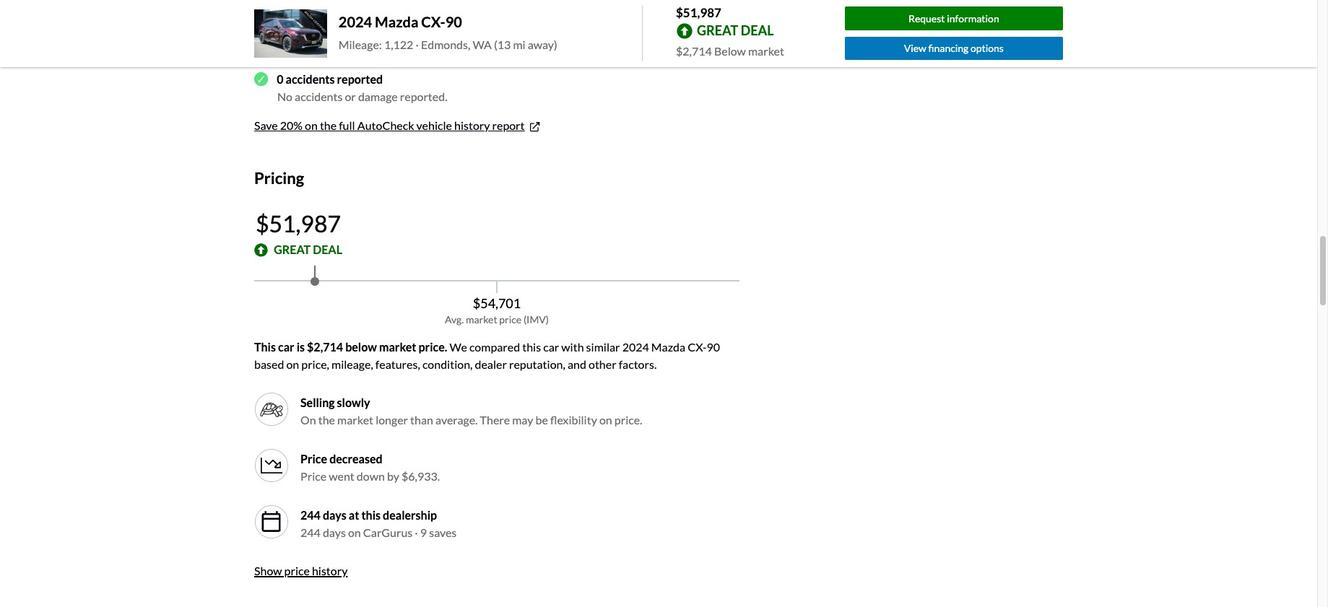 Task type: describe. For each thing, give the bounding box(es) containing it.
no accidents or damage reported.
[[277, 89, 447, 103]]

save
[[254, 118, 278, 132]]

$54,701 avg. market price (imv)
[[445, 296, 549, 326]]

244 days at this dealership image
[[254, 505, 289, 540]]

than
[[410, 413, 433, 427]]

great
[[697, 22, 738, 38]]

this car is $2,714 below market price.
[[254, 340, 447, 354]]

save 20% on the full autocheck vehicle history report
[[254, 118, 525, 132]]

saves
[[429, 526, 457, 540]]

save 20% on the full autocheck vehicle history report link
[[254, 118, 541, 134]]

we
[[449, 340, 467, 354]]

· inside 2024 mazda cx-90 mileage: 1,122 · edmonds, wa (13 mi away)
[[416, 38, 419, 52]]

1 vertical spatial $2,714
[[307, 340, 343, 354]]

is
[[297, 340, 305, 354]]

cx- inside 2024 mazda cx-90 mileage: 1,122 · edmonds, wa (13 mi away)
[[421, 13, 445, 31]]

2024 mazda cx-90 image
[[254, 9, 327, 58]]

other
[[589, 358, 616, 371]]

vdpcheck image
[[254, 72, 268, 86]]

this inside "244 days at this dealership 244 days on cargurus · 9 saves"
[[361, 509, 381, 522]]

(imv)
[[524, 314, 549, 326]]

longer
[[376, 413, 408, 427]]

on right 20%
[[305, 118, 318, 132]]

we compared this car with similar 2024 mazda cx-90 based on price, mileage, features, condition, dealer reputation, and other factors.
[[254, 340, 720, 371]]

based
[[254, 358, 284, 371]]

show price history link
[[254, 564, 348, 578]]

car inside we compared this car with similar 2024 mazda cx-90 based on price, mileage, features, condition, dealer reputation, and other factors.
[[543, 340, 559, 354]]

$6,933.
[[402, 470, 440, 483]]

dealership
[[383, 509, 437, 522]]

no issues reported.
[[277, 43, 375, 57]]

by
[[387, 470, 399, 483]]

clean
[[277, 26, 306, 40]]

pricing
[[254, 168, 304, 188]]

on inside 'selling slowly on the market longer than average. there may be flexibility on price.'
[[599, 413, 612, 427]]

decreased
[[329, 452, 382, 466]]

view financing options
[[904, 42, 1004, 54]]

avg.
[[445, 314, 464, 326]]

there
[[480, 413, 510, 427]]

and
[[568, 358, 586, 371]]

great deal
[[697, 22, 774, 38]]

90 inside we compared this car with similar 2024 mazda cx-90 based on price, mileage, features, condition, dealer reputation, and other factors.
[[707, 340, 720, 354]]

market inside "$54,701 avg. market price (imv)"
[[466, 314, 497, 326]]

on
[[300, 413, 316, 427]]

information
[[947, 12, 999, 24]]

mazda inside we compared this car with similar 2024 mazda cx-90 based on price, mileage, features, condition, dealer reputation, and other factors.
[[651, 340, 685, 354]]

full
[[339, 118, 355, 132]]

away)
[[528, 38, 557, 52]]

may
[[512, 413, 533, 427]]

0
[[277, 72, 283, 86]]

request
[[908, 12, 945, 24]]

selling slowly on the market longer than average. there may be flexibility on price.
[[300, 396, 642, 427]]

1 vertical spatial reported.
[[400, 89, 447, 103]]

vehicle
[[416, 118, 452, 132]]

20%
[[280, 118, 303, 132]]

2 244 from the top
[[300, 526, 321, 540]]

down
[[357, 470, 385, 483]]

244 days at this dealership 244 days on cargurus · 9 saves
[[300, 509, 457, 540]]

0 horizontal spatial price.
[[419, 340, 447, 354]]

show price history
[[254, 564, 348, 578]]

price inside "$54,701 avg. market price (imv)"
[[499, 314, 522, 326]]

the for full
[[320, 118, 337, 132]]

report
[[492, 118, 525, 132]]

the for market
[[318, 413, 335, 427]]

features,
[[375, 358, 420, 371]]

cargurus
[[363, 526, 413, 540]]

at
[[349, 509, 359, 522]]

2024 inside we compared this car with similar 2024 mazda cx-90 based on price, mileage, features, condition, dealer reputation, and other factors.
[[622, 340, 649, 354]]

$51,987 for $2,714
[[676, 5, 722, 20]]

market up features,
[[379, 340, 416, 354]]

0 accidents reported
[[277, 72, 383, 86]]

with
[[561, 340, 584, 354]]

accidents for no
[[295, 89, 343, 103]]

market down deal
[[748, 44, 784, 57]]

damage
[[358, 89, 398, 103]]

2024 inside 2024 mazda cx-90 mileage: 1,122 · edmonds, wa (13 mi away)
[[339, 13, 372, 31]]

reputation,
[[509, 358, 565, 371]]

great deal image
[[254, 243, 268, 257]]

1 vertical spatial history
[[312, 564, 348, 578]]

slowly
[[337, 396, 370, 410]]

show
[[254, 564, 282, 578]]

mileage,
[[332, 358, 373, 371]]

save 20% on the full autocheck vehicle history report image
[[528, 120, 541, 134]]

request information button
[[845, 7, 1063, 30]]

0 vertical spatial reported.
[[327, 43, 375, 57]]

$51,987 for great deal
[[256, 210, 341, 238]]



Task type: locate. For each thing, give the bounding box(es) containing it.
0 vertical spatial 2024
[[339, 13, 372, 31]]

1 vertical spatial price.
[[615, 413, 642, 427]]

1 horizontal spatial cx-
[[688, 340, 707, 354]]

· inside "244 days at this dealership 244 days on cargurus · 9 saves"
[[415, 526, 418, 540]]

price,
[[301, 358, 329, 371]]

$51,987 up the great
[[676, 5, 722, 20]]

price down on
[[300, 452, 327, 466]]

· right 1,122
[[416, 38, 419, 52]]

mazda
[[375, 13, 418, 31], [651, 340, 685, 354]]

244 up the show price history on the left
[[300, 526, 321, 540]]

similar
[[586, 340, 620, 354]]

0 vertical spatial 90
[[445, 13, 462, 31]]

· left 9
[[415, 526, 418, 540]]

1 horizontal spatial history
[[454, 118, 490, 132]]

1 vertical spatial $51,987
[[256, 210, 341, 238]]

·
[[416, 38, 419, 52], [415, 526, 418, 540]]

2 price from the top
[[300, 470, 327, 483]]

title
[[309, 26, 330, 40]]

history
[[454, 118, 490, 132], [312, 564, 348, 578]]

$51,987 up 'great'
[[256, 210, 341, 238]]

be
[[536, 413, 548, 427]]

deal
[[313, 243, 342, 257]]

2024 up mileage:
[[339, 13, 372, 31]]

0 vertical spatial cx-
[[421, 13, 445, 31]]

1 days from the top
[[323, 509, 346, 522]]

clean title
[[277, 26, 330, 40]]

average.
[[436, 413, 478, 427]]

reported.
[[327, 43, 375, 57], [400, 89, 447, 103]]

0 horizontal spatial reported.
[[327, 43, 375, 57]]

1 vertical spatial ·
[[415, 526, 418, 540]]

price left went
[[300, 470, 327, 483]]

1 vertical spatial this
[[361, 509, 381, 522]]

great deal
[[274, 243, 342, 257]]

price decreased image
[[254, 449, 289, 483]]

financing
[[928, 42, 969, 54]]

1 no from the top
[[277, 43, 293, 57]]

accidents for 0
[[286, 72, 335, 86]]

no for no accidents or damage reported.
[[277, 89, 293, 103]]

great
[[274, 243, 311, 257]]

0 vertical spatial history
[[454, 118, 490, 132]]

flexibility
[[550, 413, 597, 427]]

0 horizontal spatial 2024
[[339, 13, 372, 31]]

market down $54,701
[[466, 314, 497, 326]]

price. inside 'selling slowly on the market longer than average. there may be flexibility on price.'
[[615, 413, 642, 427]]

0 vertical spatial days
[[323, 509, 346, 522]]

the inside save 20% on the full autocheck vehicle history report link
[[320, 118, 337, 132]]

9
[[420, 526, 427, 540]]

0 vertical spatial price
[[300, 452, 327, 466]]

mazda up factors.
[[651, 340, 685, 354]]

this right at
[[361, 509, 381, 522]]

(13
[[494, 38, 511, 52]]

market inside 'selling slowly on the market longer than average. there may be flexibility on price.'
[[337, 413, 373, 427]]

$51,987
[[676, 5, 722, 20], [256, 210, 341, 238]]

factors.
[[619, 358, 657, 371]]

1 vertical spatial days
[[323, 526, 346, 540]]

2024 up factors.
[[622, 340, 649, 354]]

market down slowly
[[337, 413, 373, 427]]

accidents down issues
[[286, 72, 335, 86]]

244
[[300, 509, 321, 522], [300, 526, 321, 540]]

1 vertical spatial price
[[300, 470, 327, 483]]

0 horizontal spatial car
[[278, 340, 294, 354]]

below
[[345, 340, 377, 354]]

the right on
[[318, 413, 335, 427]]

1 price from the top
[[300, 452, 327, 466]]

on inside "244 days at this dealership 244 days on cargurus · 9 saves"
[[348, 526, 361, 540]]

cx- inside we compared this car with similar 2024 mazda cx-90 based on price, mileage, features, condition, dealer reputation, and other factors.
[[688, 340, 707, 354]]

1 horizontal spatial $2,714
[[676, 44, 712, 57]]

car left with
[[543, 340, 559, 354]]

car left is
[[278, 340, 294, 354]]

history left report
[[454, 118, 490, 132]]

2 car from the left
[[543, 340, 559, 354]]

price decreased price went down by $6,933.
[[300, 452, 440, 483]]

on
[[305, 118, 318, 132], [286, 358, 299, 371], [599, 413, 612, 427], [348, 526, 361, 540]]

1 vertical spatial accidents
[[295, 89, 343, 103]]

2 days from the top
[[323, 526, 346, 540]]

price.
[[419, 340, 447, 354], [615, 413, 642, 427]]

$54,701
[[473, 296, 521, 311]]

1 vertical spatial price
[[284, 564, 310, 578]]

compared
[[469, 340, 520, 354]]

history right show
[[312, 564, 348, 578]]

0 vertical spatial price.
[[419, 340, 447, 354]]

1 vertical spatial 90
[[707, 340, 720, 354]]

0 vertical spatial this
[[522, 340, 541, 354]]

0 vertical spatial ·
[[416, 38, 419, 52]]

deal
[[741, 22, 774, 38]]

$2,714 below market
[[676, 44, 784, 57]]

no down clean
[[277, 43, 293, 57]]

selling slowly image
[[260, 398, 283, 421]]

market
[[748, 44, 784, 57], [466, 314, 497, 326], [379, 340, 416, 354], [337, 413, 373, 427]]

$2,714 up price, on the bottom
[[307, 340, 343, 354]]

1 horizontal spatial mazda
[[651, 340, 685, 354]]

0 horizontal spatial $2,714
[[307, 340, 343, 354]]

1 horizontal spatial car
[[543, 340, 559, 354]]

1 244 from the top
[[300, 509, 321, 522]]

days up the show price history link
[[323, 526, 346, 540]]

1 vertical spatial 2024
[[622, 340, 649, 354]]

this up the reputation,
[[522, 340, 541, 354]]

0 vertical spatial $2,714
[[676, 44, 712, 57]]

0 horizontal spatial $51,987
[[256, 210, 341, 238]]

reported
[[337, 72, 383, 86]]

went
[[329, 470, 354, 483]]

price decreased image
[[260, 454, 283, 478]]

2024
[[339, 13, 372, 31], [622, 340, 649, 354]]

price down $54,701
[[499, 314, 522, 326]]

options
[[971, 42, 1004, 54]]

2024 mazda cx-90 mileage: 1,122 · edmonds, wa (13 mi away)
[[339, 13, 557, 52]]

the left full
[[320, 118, 337, 132]]

mi
[[513, 38, 526, 52]]

on inside we compared this car with similar 2024 mazda cx-90 based on price, mileage, features, condition, dealer reputation, and other factors.
[[286, 358, 299, 371]]

dealer
[[475, 358, 507, 371]]

0 vertical spatial no
[[277, 43, 293, 57]]

mazda inside 2024 mazda cx-90 mileage: 1,122 · edmonds, wa (13 mi away)
[[375, 13, 418, 31]]

condition,
[[422, 358, 473, 371]]

price. up condition,
[[419, 340, 447, 354]]

selling
[[300, 396, 335, 410]]

1 horizontal spatial 90
[[707, 340, 720, 354]]

view
[[904, 42, 927, 54]]

90 inside 2024 mazda cx-90 mileage: 1,122 · edmonds, wa (13 mi away)
[[445, 13, 462, 31]]

0 vertical spatial mazda
[[375, 13, 418, 31]]

1 vertical spatial 244
[[300, 526, 321, 540]]

on down at
[[348, 526, 361, 540]]

0 vertical spatial the
[[320, 118, 337, 132]]

2 no from the top
[[277, 89, 293, 103]]

wa
[[473, 38, 492, 52]]

0 horizontal spatial cx-
[[421, 13, 445, 31]]

below
[[714, 44, 746, 57]]

on right flexibility
[[599, 413, 612, 427]]

or
[[345, 89, 356, 103]]

this
[[254, 340, 276, 354]]

1 vertical spatial cx-
[[688, 340, 707, 354]]

no for no issues reported.
[[277, 43, 293, 57]]

0 vertical spatial price
[[499, 314, 522, 326]]

no
[[277, 43, 293, 57], [277, 89, 293, 103]]

days
[[323, 509, 346, 522], [323, 526, 346, 540]]

1 horizontal spatial price.
[[615, 413, 642, 427]]

view financing options button
[[845, 37, 1063, 60]]

0 vertical spatial accidents
[[286, 72, 335, 86]]

price
[[499, 314, 522, 326], [284, 564, 310, 578]]

reported. up reported
[[327, 43, 375, 57]]

issues
[[295, 43, 325, 57]]

price right show
[[284, 564, 310, 578]]

mazda up 1,122
[[375, 13, 418, 31]]

edmonds,
[[421, 38, 470, 52]]

1 vertical spatial the
[[318, 413, 335, 427]]

mileage:
[[339, 38, 382, 52]]

price. right flexibility
[[615, 413, 642, 427]]

244 right 244 days at this dealership icon at the bottom of page
[[300, 509, 321, 522]]

this inside we compared this car with similar 2024 mazda cx-90 based on price, mileage, features, condition, dealer reputation, and other factors.
[[522, 340, 541, 354]]

$2,714 down the great
[[676, 44, 712, 57]]

1 vertical spatial mazda
[[651, 340, 685, 354]]

0 horizontal spatial history
[[312, 564, 348, 578]]

0 horizontal spatial this
[[361, 509, 381, 522]]

cx-
[[421, 13, 445, 31], [688, 340, 707, 354]]

1 horizontal spatial 2024
[[622, 340, 649, 354]]

reported. up 'vehicle'
[[400, 89, 447, 103]]

1 horizontal spatial this
[[522, 340, 541, 354]]

0 horizontal spatial mazda
[[375, 13, 418, 31]]

1 horizontal spatial reported.
[[400, 89, 447, 103]]

accidents down 0 accidents reported
[[295, 89, 343, 103]]

0 horizontal spatial 90
[[445, 13, 462, 31]]

$2,714
[[676, 44, 712, 57], [307, 340, 343, 354]]

0 horizontal spatial price
[[284, 564, 310, 578]]

0 vertical spatial 244
[[300, 509, 321, 522]]

0 vertical spatial $51,987
[[676, 5, 722, 20]]

days left at
[[323, 509, 346, 522]]

1 horizontal spatial price
[[499, 314, 522, 326]]

request information
[[908, 12, 999, 24]]

1 horizontal spatial $51,987
[[676, 5, 722, 20]]

no down '0'
[[277, 89, 293, 103]]

the
[[320, 118, 337, 132], [318, 413, 335, 427]]

1 vertical spatial no
[[277, 89, 293, 103]]

the inside 'selling slowly on the market longer than average. there may be flexibility on price.'
[[318, 413, 335, 427]]

244 days at this dealership image
[[260, 511, 283, 534]]

autocheck
[[357, 118, 414, 132]]

90
[[445, 13, 462, 31], [707, 340, 720, 354]]

1 car from the left
[[278, 340, 294, 354]]

price
[[300, 452, 327, 466], [300, 470, 327, 483]]

on down is
[[286, 358, 299, 371]]

selling slowly image
[[254, 392, 289, 427]]

vdpcheck image
[[254, 26, 268, 40]]

1,122
[[384, 38, 413, 52]]



Task type: vqa. For each thing, say whether or not it's contained in the screenshot.
reported
yes



